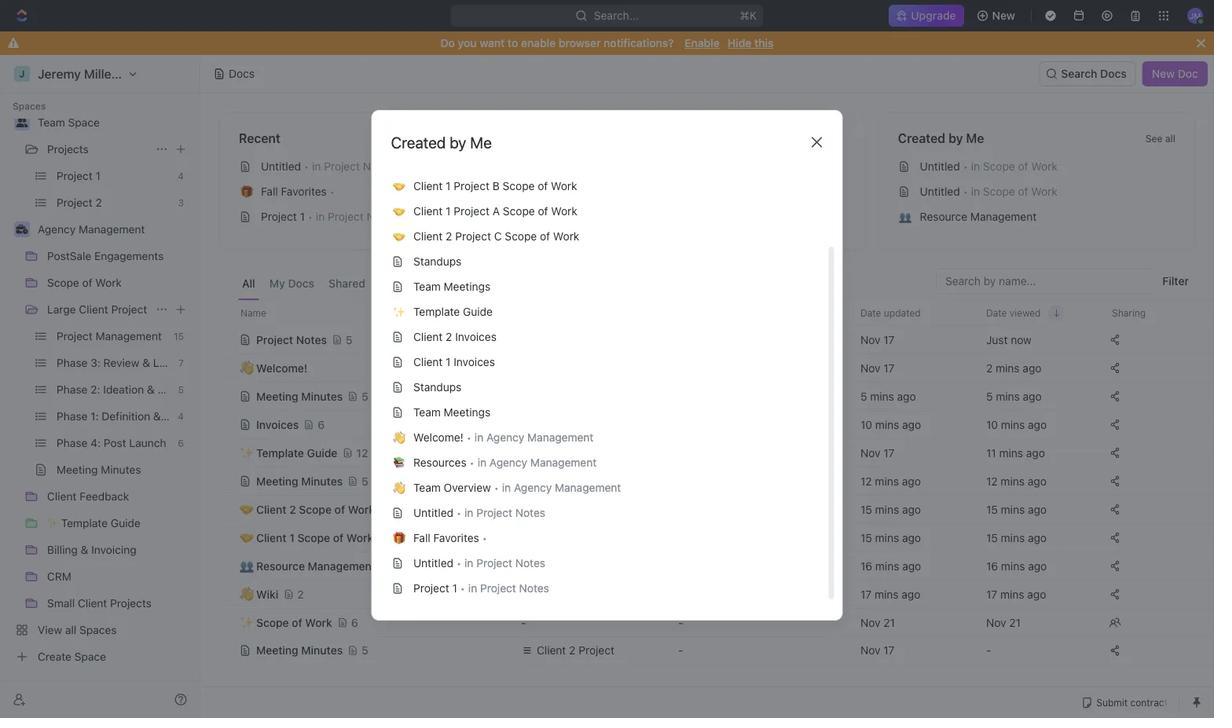 Task type: vqa. For each thing, say whether or not it's contained in the screenshot.


Task type: describe. For each thing, give the bounding box(es) containing it.
do
[[441, 37, 455, 50]]

✨ for ✨ template guide
[[537, 447, 548, 460]]

2 mins ago
[[987, 362, 1042, 375]]

row containing welcome!
[[219, 354, 1215, 382]]

date viewed button
[[977, 301, 1065, 325]]

welcome! for welcome! • in agency management
[[413, 431, 463, 444]]

2 17 mins ago from the left
[[987, 588, 1047, 601]]

0 horizontal spatial 12
[[356, 447, 368, 460]]

business time image for tree containing team space
[[16, 225, 28, 234]]

11
[[987, 447, 997, 460]]

new button
[[971, 3, 1025, 28]]

team inside tree
[[38, 116, 65, 129]]

client for client 1 invoices
[[413, 356, 443, 369]]

1 horizontal spatial 12
[[861, 475, 872, 488]]

row containing scope of work
[[219, 607, 1215, 639]]

🤝 for client 2 project c scope of work
[[392, 231, 403, 243]]

client for client 1 project a scope of work
[[413, 205, 443, 218]]

client 1 project a scope of work
[[413, 205, 577, 218]]

row containing name
[[219, 300, 1215, 326]]

1 meeting minutes from the top
[[256, 390, 343, 403]]

invoices for client 2 invoices
[[455, 331, 496, 344]]

🤝 for client 1 project a scope of work
[[392, 206, 403, 217]]

cell for row containing wiki
[[219, 580, 237, 609]]

client 1 invoices link
[[385, 350, 830, 375]]

cell for row containing client 1 scope of work docs
[[219, 524, 237, 552]]

nov 17 for 2
[[861, 362, 895, 375]]

• inside resources • in agency management
[[469, 457, 474, 469]]

1 minutes from the top
[[301, 390, 343, 403]]

2 5 mins ago from the left
[[987, 390, 1042, 403]]

client inside sidebar navigation
[[79, 303, 108, 316]]

1 horizontal spatial scope of work
[[537, 503, 612, 516]]

minutes for client
[[301, 644, 343, 657]]

projects
[[47, 143, 89, 156]]

overview
[[443, 482, 491, 495]]

shared button
[[325, 269, 370, 300]]

new doc button
[[1143, 61, 1208, 86]]

client 1 scope of work docs
[[256, 531, 403, 544]]

guide inside created by me dialog
[[463, 305, 493, 318]]

wiki
[[256, 588, 279, 601]]

1 vertical spatial scope of work
[[256, 616, 332, 629]]

just now
[[987, 333, 1032, 346]]

0 vertical spatial resource
[[920, 210, 968, 223]]

👋 for team overview
[[392, 482, 403, 494]]

docs up resource management button
[[376, 531, 403, 544]]

cell for row containing scope of work
[[219, 609, 237, 637]]

✨ template guide
[[537, 447, 630, 460]]

viewed
[[1010, 308, 1041, 319]]

cell for row containing template guide
[[219, 439, 237, 467]]

0 horizontal spatial template
[[256, 447, 304, 460]]

0 horizontal spatial fall
[[261, 185, 278, 198]]

2 16 mins ago from the left
[[987, 560, 1047, 573]]

date updated button
[[851, 301, 931, 325]]

agency inside row
[[537, 588, 575, 601]]

minutes for large
[[301, 475, 343, 488]]

search...
[[594, 9, 639, 22]]

6 for invoices
[[318, 418, 325, 431]]

date viewed
[[987, 308, 1041, 319]]

postsale
[[537, 560, 581, 573]]

0 horizontal spatial fall favorites •
[[261, 185, 335, 198]]

1 untitled • in scope of work from the top
[[920, 160, 1058, 173]]

cell for row containing welcome!
[[219, 354, 237, 382]]

a
[[492, 205, 500, 218]]

0 horizontal spatial project 1 • in project notes
[[261, 210, 397, 223]]

large client project inside tree
[[47, 303, 147, 316]]

1 meetings from the top
[[443, 280, 490, 293]]

tree inside sidebar navigation
[[6, 83, 193, 670]]

4 row from the top
[[219, 381, 1215, 412]]

c
[[494, 230, 502, 243]]

updated
[[884, 308, 921, 319]]

now
[[1011, 333, 1032, 346]]

management inside 'link'
[[79, 223, 145, 236]]

meeting minutes for client
[[256, 644, 343, 657]]

client 1 invoices
[[413, 356, 495, 369]]

engagements
[[584, 560, 654, 573]]

client 1 project b scope of work
[[413, 180, 577, 193]]

7 row from the top
[[219, 466, 1215, 497]]

all button
[[238, 269, 259, 300]]

1 standups link from the top
[[385, 249, 830, 274]]

docs inside 'button'
[[1101, 67, 1127, 80]]

17 for just now
[[884, 333, 895, 346]]

want
[[480, 37, 505, 50]]

projects link
[[47, 137, 149, 162]]

welcome! for welcome!
[[256, 362, 308, 375]]

2 10 mins ago from the left
[[987, 418, 1047, 431]]

team space
[[38, 116, 100, 129]]

just
[[987, 333, 1008, 346]]

📚
[[392, 457, 403, 469]]

2 horizontal spatial template
[[551, 447, 598, 460]]

created by me for resource
[[898, 131, 985, 146]]

see all button for created by me
[[1140, 129, 1182, 148]]

5 for 5 mins ago
[[362, 390, 369, 403]]

new doc
[[1152, 67, 1199, 80]]

5 for just now
[[346, 333, 353, 346]]

business time image for row containing wiki
[[523, 591, 532, 599]]

management inside button
[[308, 560, 376, 573]]

cell for first row from the bottom
[[219, 637, 237, 665]]

1 team meetings link from the top
[[385, 274, 830, 300]]

name
[[241, 308, 266, 319]]

standups for first standups link
[[413, 255, 461, 268]]

row containing client 2 scope of work docs
[[219, 494, 1215, 526]]

13 row from the top
[[219, 635, 1215, 667]]

1 16 mins ago from the left
[[861, 560, 922, 573]]

created for client
[[391, 133, 446, 151]]

postsale engagements
[[537, 560, 654, 573]]

cell for row containing resource management
[[219, 552, 237, 580]]

doc
[[1178, 67, 1199, 80]]

team space link
[[38, 110, 190, 135]]

row containing resource management
[[219, 552, 1215, 581]]

upgrade link
[[889, 5, 964, 27]]

cell for tenth row from the bottom
[[219, 382, 237, 410]]

resources • in agency management
[[413, 456, 596, 469]]

new for new
[[993, 9, 1016, 22]]

you
[[458, 37, 477, 50]]

sidebar navigation
[[0, 55, 200, 719]]

2 standups link from the top
[[385, 375, 830, 400]]

welcome! • in agency management
[[413, 431, 593, 444]]

to
[[508, 37, 518, 50]]

meeting for client 2 project
[[256, 644, 299, 657]]

agency management inside 'link'
[[38, 223, 145, 236]]

2 12 mins ago from the left
[[987, 475, 1047, 488]]

✨ for ✨
[[392, 306, 403, 318]]

1 column header from the left
[[219, 300, 237, 326]]

5 for 12 mins ago
[[362, 475, 369, 488]]

client 2 invoices
[[413, 331, 496, 344]]

large inside sidebar navigation
[[47, 303, 76, 316]]

date updated
[[861, 308, 921, 319]]

resource inside button
[[256, 560, 305, 573]]

tab list containing all
[[238, 269, 614, 300]]

see all button for recent
[[480, 129, 523, 148]]

enable
[[685, 37, 720, 50]]

workspace button
[[426, 269, 492, 300]]

17 for 2 mins ago
[[884, 362, 895, 375]]

👥
[[900, 211, 910, 223]]

table containing project notes
[[219, 300, 1215, 667]]

0 vertical spatial 🎁
[[240, 186, 250, 198]]

my
[[270, 277, 285, 290]]

2 untitled • in scope of work from the top
[[920, 185, 1058, 198]]

1 10 mins ago from the left
[[861, 418, 922, 431]]

1 nov 21 from the left
[[861, 616, 895, 629]]

project notes
[[256, 333, 327, 346]]

all
[[242, 277, 255, 290]]

2 horizontal spatial 12
[[987, 475, 998, 488]]

client 2 project c scope of work
[[413, 230, 579, 243]]

see for recent
[[487, 133, 504, 144]]

2 vertical spatial untitled • in project notes
[[413, 557, 545, 570]]

fall favorites • inside created by me dialog
[[413, 532, 487, 545]]

my docs button
[[266, 269, 318, 300]]

4 nov 17 from the top
[[861, 644, 895, 657]]

client 2 project
[[537, 644, 615, 657]]

row containing wiki
[[219, 579, 1215, 610]]

user group image
[[16, 118, 28, 127]]

row containing project notes
[[219, 324, 1215, 356]]

template guide inside row
[[256, 447, 338, 460]]

browser
[[559, 37, 601, 50]]

upgrade
[[911, 9, 956, 22]]

1 5 mins ago from the left
[[861, 390, 916, 403]]

cell for row containing project notes
[[219, 325, 237, 354]]

all for created by me
[[1166, 133, 1176, 144]]

17 for -
[[884, 644, 895, 657]]

search docs
[[1062, 67, 1127, 80]]

🎁 inside created by me dialog
[[392, 533, 403, 544]]

team overview • in agency management
[[413, 482, 621, 495]]

docs up the recent
[[229, 67, 255, 80]]

client for client 2 invoices
[[413, 331, 443, 344]]

large client project link
[[47, 297, 149, 322]]



Task type: locate. For each thing, give the bounding box(es) containing it.
large
[[47, 303, 76, 316], [537, 475, 566, 488]]

cell for row containing client 2 scope of work docs
[[219, 495, 237, 524]]

1 vertical spatial invoices
[[453, 356, 495, 369]]

row containing template guide
[[219, 438, 1215, 469]]

see down new doc button
[[1146, 133, 1163, 144]]

resource management down client 1 scope of work docs
[[256, 560, 376, 573]]

15
[[861, 503, 873, 516], [987, 503, 998, 516], [861, 531, 873, 544], [987, 531, 998, 544]]

9 row from the top
[[219, 522, 1215, 554]]

12 row from the top
[[219, 607, 1215, 639]]

0 horizontal spatial column header
[[219, 300, 237, 326]]

team meetings link up client 2 invoices link
[[385, 274, 830, 300]]

0 horizontal spatial created by me
[[391, 133, 492, 151]]

1 horizontal spatial resource
[[920, 210, 968, 223]]

1 horizontal spatial column header
[[512, 300, 669, 326]]

client for client 2 project c scope of work
[[413, 230, 443, 243]]

1 horizontal spatial favorites
[[433, 532, 479, 545]]

6 for scope of work
[[351, 616, 358, 629]]

meeting down wiki
[[256, 644, 299, 657]]

3 minutes from the top
[[301, 644, 343, 657]]

standups for second standups link
[[413, 381, 461, 394]]

1 horizontal spatial large
[[537, 475, 566, 488]]

0 horizontal spatial favorites
[[281, 185, 327, 198]]

created by me for client
[[391, 133, 492, 151]]

1 vertical spatial fall
[[413, 532, 430, 545]]

meetings
[[443, 280, 490, 293], [443, 406, 490, 419]]

sharing
[[1112, 308, 1146, 319]]

0 vertical spatial 👋
[[392, 432, 403, 444]]

agency management
[[38, 223, 145, 236], [537, 588, 644, 601]]

fall up resource management button
[[413, 532, 430, 545]]

0 horizontal spatial resource
[[256, 560, 305, 573]]

column header
[[219, 300, 237, 326], [512, 300, 669, 326]]

6 down welcome! button
[[318, 418, 325, 431]]

1 horizontal spatial 16 mins ago
[[987, 560, 1047, 573]]

1 row from the top
[[219, 300, 1215, 326]]

👋
[[392, 432, 403, 444], [392, 482, 403, 494]]

2 nov 17 from the top
[[861, 362, 895, 375]]

1 vertical spatial 🎁
[[392, 533, 403, 544]]

1 vertical spatial agency management
[[537, 588, 644, 601]]

search
[[1062, 67, 1098, 80]]

client for client 1 project b scope of work
[[413, 180, 443, 193]]

2 vertical spatial meeting
[[256, 644, 299, 657]]

1 horizontal spatial fall favorites •
[[413, 532, 487, 545]]

1 horizontal spatial me
[[967, 131, 985, 146]]

date left updated
[[861, 308, 882, 319]]

column header left the name at the top left of the page
[[219, 300, 237, 326]]

3 row from the top
[[219, 354, 1215, 382]]

template guide up client 2 scope of work docs
[[256, 447, 338, 460]]

5 for -
[[362, 644, 369, 657]]

see all button
[[480, 129, 523, 148], [1140, 129, 1182, 148]]

1 horizontal spatial large client project
[[537, 475, 637, 488]]

nov 17 for 11
[[861, 447, 895, 460]]

created inside dialog
[[391, 133, 446, 151]]

team up resources
[[413, 406, 441, 419]]

nov 17 for just
[[861, 333, 895, 346]]

all for recent
[[506, 133, 517, 144]]

large client project
[[47, 303, 147, 316], [537, 475, 637, 488]]

tree containing team space
[[6, 83, 193, 670]]

🎁 down the recent
[[240, 186, 250, 198]]

nov 21
[[861, 616, 895, 629], [987, 616, 1021, 629]]

recent
[[239, 131, 281, 146]]

project 1 • in project notes inside created by me dialog
[[413, 582, 549, 595]]

meeting minutes down project notes
[[256, 390, 343, 403]]

0 vertical spatial business time image
[[16, 225, 28, 234]]

client 2 scope of work docs
[[256, 503, 404, 516]]

template guide up the client 2 invoices
[[413, 305, 493, 318]]

2 column header from the left
[[512, 300, 669, 326]]

2 team meetings link from the top
[[385, 400, 830, 425]]

me inside dialog
[[470, 133, 492, 151]]

5 row from the top
[[219, 409, 1215, 441]]

client
[[413, 180, 443, 193], [413, 205, 443, 218], [413, 230, 443, 243], [79, 303, 108, 316], [413, 331, 443, 344], [413, 356, 443, 369], [569, 475, 598, 488], [256, 503, 287, 516], [256, 531, 287, 544], [537, 644, 566, 657]]

resource management inside button
[[256, 560, 376, 573]]

row containing client 1 scope of work docs
[[219, 522, 1215, 554]]

Search by name... text field
[[946, 270, 1144, 293]]

template up client 2 scope of work docs
[[256, 447, 304, 460]]

11 row from the top
[[219, 579, 1215, 610]]

0 horizontal spatial template guide
[[256, 447, 338, 460]]

1 16 from the left
[[861, 560, 873, 573]]

this
[[755, 37, 774, 50]]

2 row from the top
[[219, 324, 1215, 356]]

tab list
[[238, 269, 614, 300]]

1 date from the left
[[861, 308, 882, 319]]

0 horizontal spatial see all
[[487, 133, 517, 144]]

1 horizontal spatial business time image
[[523, 591, 532, 599]]

see all button up b at the top left
[[480, 129, 523, 148]]

0 horizontal spatial 10
[[861, 418, 873, 431]]

standups up workspace
[[413, 255, 461, 268]]

0 horizontal spatial large
[[47, 303, 76, 316]]

1 horizontal spatial agency management
[[537, 588, 644, 601]]

see for created by me
[[1146, 133, 1163, 144]]

1 vertical spatial meeting minutes
[[256, 475, 343, 488]]

meetings up the client 2 invoices
[[443, 280, 490, 293]]

see all for recent
[[487, 133, 517, 144]]

0 vertical spatial untitled • in scope of work
[[920, 160, 1058, 173]]

notes inside row
[[296, 333, 327, 346]]

✨ down private button
[[392, 306, 403, 318]]

table
[[219, 300, 1215, 667]]

0 horizontal spatial 16
[[861, 560, 873, 573]]

client 2 invoices link
[[385, 325, 830, 350]]

docs right search
[[1101, 67, 1127, 80]]

2 standups from the top
[[413, 381, 461, 394]]

team meetings for second team meetings link from the bottom of the created by me dialog
[[413, 280, 490, 293]]

shared
[[329, 277, 366, 290]]

welcome! button
[[239, 354, 502, 382]]

2 vertical spatial invoices
[[256, 418, 299, 431]]

management
[[971, 210, 1037, 223], [79, 223, 145, 236], [527, 431, 593, 444], [530, 456, 596, 469], [555, 482, 621, 495], [308, 560, 376, 573], [578, 588, 644, 601]]

🤝 for client 1 project b scope of work
[[392, 180, 403, 192]]

1 horizontal spatial fall
[[413, 532, 430, 545]]

welcome! inside welcome! button
[[256, 362, 308, 375]]

2 21 from the left
[[1010, 616, 1021, 629]]

1 horizontal spatial 21
[[1010, 616, 1021, 629]]

1 vertical spatial 6
[[351, 616, 358, 629]]

date up just
[[987, 308, 1007, 319]]

0 vertical spatial standups
[[413, 255, 461, 268]]

👋 down the "📚"
[[392, 482, 403, 494]]

fall inside created by me dialog
[[413, 532, 430, 545]]

1 horizontal spatial 6
[[351, 616, 358, 629]]

agency management inside row
[[537, 588, 644, 601]]

11 mins ago
[[987, 447, 1046, 460]]

favorites
[[281, 185, 327, 198], [433, 532, 479, 545]]

5
[[346, 333, 353, 346], [362, 390, 369, 403], [861, 390, 868, 403], [987, 390, 993, 403], [362, 475, 369, 488], [362, 644, 369, 657]]

3 nov 17 from the top
[[861, 447, 895, 460]]

• inside "welcome! • in agency management"
[[466, 432, 471, 444]]

standups link down client 2 invoices link
[[385, 375, 830, 400]]

1 vertical spatial project 1 • in project notes
[[413, 582, 549, 595]]

0 vertical spatial large client project
[[47, 303, 147, 316]]

see all for created by me
[[1146, 133, 1176, 144]]

fall favorites • down overview on the bottom
[[413, 532, 487, 545]]

1 vertical spatial team meetings
[[413, 406, 490, 419]]

• inside "team overview • in agency management"
[[494, 482, 499, 494]]

standups down client 1 invoices
[[413, 381, 461, 394]]

new right upgrade
[[993, 9, 1016, 22]]

👋 for welcome!
[[392, 432, 403, 444]]

6 down resource management button
[[351, 616, 358, 629]]

large client project inside row
[[537, 475, 637, 488]]

project inside sidebar navigation
[[111, 303, 147, 316]]

me for 1
[[470, 133, 492, 151]]

row
[[219, 300, 1215, 326], [219, 324, 1215, 356], [219, 354, 1215, 382], [219, 381, 1215, 412], [219, 409, 1215, 441], [219, 438, 1215, 469], [219, 466, 1215, 497], [219, 494, 1215, 526], [219, 522, 1215, 554], [219, 552, 1215, 581], [219, 579, 1215, 610], [219, 607, 1215, 639], [219, 635, 1215, 667]]

by for management
[[949, 131, 964, 146]]

0 vertical spatial agency management
[[38, 223, 145, 236]]

1 17 mins ago from the left
[[861, 588, 921, 601]]

private button
[[376, 269, 420, 300]]

nov for just
[[861, 333, 881, 346]]

1 🤝 from the top
[[392, 180, 403, 192]]

meeting minutes down wiki
[[256, 644, 343, 657]]

1 standups from the top
[[413, 255, 461, 268]]

column header up client 1 invoices link
[[512, 300, 669, 326]]

team meetings for 1st team meetings link from the bottom
[[413, 406, 490, 419]]

10
[[861, 418, 873, 431], [987, 418, 998, 431]]

team meetings down client 1 invoices
[[413, 406, 490, 419]]

resource right 👥
[[920, 210, 968, 223]]

0 vertical spatial resource management
[[920, 210, 1037, 223]]

all up client 1 project b scope of work
[[506, 133, 517, 144]]

team meetings link up ✨ template guide
[[385, 400, 830, 425]]

0 vertical spatial project 1 • in project notes
[[261, 210, 397, 223]]

👋 up the "📚"
[[392, 432, 403, 444]]

scope of work down ✨ template guide
[[537, 503, 612, 516]]

spaces
[[13, 101, 46, 112]]

0 vertical spatial meeting
[[256, 390, 299, 403]]

12
[[356, 447, 368, 460], [861, 475, 872, 488], [987, 475, 998, 488]]

0 vertical spatial ✨
[[392, 306, 403, 318]]

resource management button
[[239, 552, 502, 581]]

docs inside button
[[288, 277, 315, 290]]

nov for 2
[[861, 362, 881, 375]]

template guide inside created by me dialog
[[413, 305, 493, 318]]

see all down new doc button
[[1146, 133, 1176, 144]]

1 see from the left
[[487, 133, 504, 144]]

see
[[487, 133, 504, 144], [1146, 133, 1163, 144]]

0 vertical spatial untitled • in project notes
[[261, 160, 393, 173]]

agency management link
[[38, 217, 190, 242]]

2 16 from the left
[[987, 560, 999, 573]]

workspace
[[430, 277, 488, 290]]

fall favorites •
[[261, 185, 335, 198], [413, 532, 487, 545]]

untitled
[[261, 160, 301, 173], [920, 160, 961, 173], [920, 185, 961, 198], [413, 507, 453, 520], [413, 557, 453, 570]]

1 horizontal spatial see all
[[1146, 133, 1176, 144]]

me for management
[[967, 131, 985, 146]]

client for client 2 scope of work docs
[[256, 503, 287, 516]]

2 see all button from the left
[[1140, 129, 1182, 148]]

0 horizontal spatial business time image
[[16, 225, 28, 234]]

docs right my
[[288, 277, 315, 290]]

1 21 from the left
[[884, 616, 895, 629]]

mins
[[996, 362, 1020, 375], [871, 390, 895, 403], [996, 390, 1020, 403], [876, 418, 900, 431], [1001, 418, 1025, 431], [1000, 447, 1024, 460], [875, 475, 899, 488], [1001, 475, 1025, 488], [876, 503, 900, 516], [1001, 503, 1025, 516], [876, 531, 900, 544], [1001, 531, 1025, 544], [876, 560, 900, 573], [1002, 560, 1026, 573], [875, 588, 899, 601], [1001, 588, 1025, 601]]

✨ down "welcome! • in agency management"
[[537, 447, 548, 460]]

0 horizontal spatial large client project
[[47, 303, 147, 316]]

1 see all from the left
[[487, 133, 517, 144]]

welcome! inside created by me dialog
[[413, 431, 463, 444]]

0 vertical spatial invoices
[[455, 331, 496, 344]]

1 horizontal spatial ✨
[[537, 447, 548, 460]]

team meetings link
[[385, 274, 830, 300], [385, 400, 830, 425]]

invoices for client 1 invoices
[[453, 356, 495, 369]]

ago
[[1023, 362, 1042, 375], [898, 390, 916, 403], [1023, 390, 1042, 403], [903, 418, 922, 431], [1028, 418, 1047, 431], [1027, 447, 1046, 460], [902, 475, 921, 488], [1028, 475, 1047, 488], [903, 503, 921, 516], [1028, 503, 1047, 516], [903, 531, 921, 544], [1028, 531, 1047, 544], [903, 560, 922, 573], [1029, 560, 1047, 573], [902, 588, 921, 601], [1028, 588, 1047, 601]]

0 vertical spatial fall
[[261, 185, 278, 198]]

2 see all from the left
[[1146, 133, 1176, 144]]

6
[[318, 418, 325, 431], [351, 616, 358, 629]]

all
[[506, 133, 517, 144], [1166, 133, 1176, 144]]

1 vertical spatial ✨
[[537, 447, 548, 460]]

1 see all button from the left
[[480, 129, 523, 148]]

3 🤝 from the top
[[392, 231, 403, 243]]

1 vertical spatial 🤝
[[392, 206, 403, 217]]

1 vertical spatial standups link
[[385, 375, 830, 400]]

scope
[[983, 160, 1016, 173], [502, 180, 535, 193], [983, 185, 1016, 198], [503, 205, 535, 218], [505, 230, 537, 243], [299, 503, 332, 516], [537, 503, 569, 516], [298, 531, 330, 544], [256, 616, 289, 629]]

business time image
[[16, 225, 28, 234], [523, 591, 532, 599]]

my docs
[[270, 277, 315, 290]]

agency inside 'link'
[[38, 223, 76, 236]]

untitled • in project notes
[[261, 160, 393, 173], [413, 507, 545, 520], [413, 557, 545, 570]]

1 meeting from the top
[[256, 390, 299, 403]]

see all up b at the top left
[[487, 133, 517, 144]]

all down new doc button
[[1166, 133, 1176, 144]]

resource up wiki
[[256, 560, 305, 573]]

1 vertical spatial large
[[537, 475, 566, 488]]

🤝
[[392, 180, 403, 192], [392, 206, 403, 217], [392, 231, 403, 243]]

cell for 7th row from the bottom of the page
[[219, 467, 237, 495]]

space
[[68, 116, 100, 129]]

0 vertical spatial fall favorites •
[[261, 185, 335, 198]]

1 horizontal spatial see
[[1146, 133, 1163, 144]]

1 12 mins ago from the left
[[861, 475, 921, 488]]

0 vertical spatial scope of work
[[537, 503, 612, 516]]

2 meeting from the top
[[256, 475, 299, 488]]

1 nov 17 from the top
[[861, 333, 895, 346]]

3 meeting from the top
[[256, 644, 299, 657]]

standups link up client 2 invoices link
[[385, 249, 830, 274]]

2 10 from the left
[[987, 418, 998, 431]]

created by me dialog
[[371, 73, 843, 621]]

client for client 1 scope of work docs
[[256, 531, 287, 544]]

new inside new doc button
[[1152, 67, 1175, 80]]

nov for 11
[[861, 447, 881, 460]]

0 vertical spatial new
[[993, 9, 1016, 22]]

nov for nov
[[861, 616, 881, 629]]

do you want to enable browser notifications? enable hide this
[[441, 37, 774, 50]]

2 nov 21 from the left
[[987, 616, 1021, 629]]

0 horizontal spatial 10 mins ago
[[861, 418, 922, 431]]

2 👋 from the top
[[392, 482, 403, 494]]

by for 1
[[450, 133, 467, 151]]

see up client 1 project b scope of work
[[487, 133, 504, 144]]

scope of work
[[537, 503, 612, 516], [256, 616, 332, 629]]

1 vertical spatial template guide
[[256, 447, 338, 460]]

-
[[521, 616, 526, 629], [678, 616, 684, 629], [678, 644, 684, 657], [987, 644, 992, 657]]

cell
[[219, 325, 237, 354], [512, 325, 669, 354], [219, 354, 237, 382], [512, 354, 669, 382], [219, 382, 237, 410], [512, 382, 669, 410], [219, 410, 237, 439], [512, 410, 669, 439], [219, 439, 237, 467], [219, 467, 237, 495], [219, 495, 237, 524], [219, 524, 237, 552], [512, 524, 669, 552], [219, 552, 237, 580], [219, 580, 237, 609], [219, 609, 237, 637], [219, 637, 237, 665]]

meeting down project notes
[[256, 390, 299, 403]]

row containing invoices
[[219, 409, 1215, 441]]

new inside new button
[[993, 9, 1016, 22]]

0 horizontal spatial see all button
[[480, 129, 523, 148]]

2
[[445, 230, 452, 243], [445, 331, 452, 344], [987, 362, 993, 375], [289, 503, 296, 516], [423, 503, 430, 516], [422, 531, 428, 544], [297, 588, 304, 601], [569, 644, 576, 657]]

1 inside row
[[289, 531, 295, 544]]

search docs button
[[1040, 61, 1137, 86]]

0 horizontal spatial nov 21
[[861, 616, 895, 629]]

scope of work down wiki
[[256, 616, 332, 629]]

17 mins ago
[[861, 588, 921, 601], [987, 588, 1047, 601]]

✨ inside created by me dialog
[[392, 306, 403, 318]]

guide
[[463, 305, 493, 318], [307, 447, 338, 460], [601, 447, 630, 460]]

created by me inside dialog
[[391, 133, 492, 151]]

17 for 11 mins ago
[[884, 447, 895, 460]]

team up the client 2 invoices
[[413, 280, 441, 293]]

0 horizontal spatial guide
[[307, 447, 338, 460]]

2 vertical spatial 🤝
[[392, 231, 403, 243]]

template
[[413, 305, 460, 318], [256, 447, 304, 460], [551, 447, 598, 460]]

10 row from the top
[[219, 552, 1215, 581]]

1 vertical spatial untitled • in project notes
[[413, 507, 545, 520]]

private
[[380, 277, 416, 290]]

see all button down new doc button
[[1140, 129, 1182, 148]]

client for client 2 project
[[537, 644, 566, 657]]

2 horizontal spatial guide
[[601, 447, 630, 460]]

8 row from the top
[[219, 494, 1215, 526]]

team meetings up the client 2 invoices
[[413, 280, 490, 293]]

cell for row containing invoices
[[219, 410, 237, 439]]

5 mins ago
[[861, 390, 916, 403], [987, 390, 1042, 403]]

nov
[[861, 333, 881, 346], [861, 362, 881, 375], [861, 447, 881, 460], [861, 616, 881, 629], [987, 616, 1007, 629], [861, 644, 881, 657]]

new for new doc
[[1152, 67, 1175, 80]]

⌘k
[[740, 9, 757, 22]]

fall down the recent
[[261, 185, 278, 198]]

0 horizontal spatial 🎁
[[240, 186, 250, 198]]

favorites inside created by me dialog
[[433, 532, 479, 545]]

date for date viewed
[[987, 308, 1007, 319]]

0 vertical spatial template guide
[[413, 305, 493, 318]]

fall favorites • down the recent
[[261, 185, 335, 198]]

welcome! up resources
[[413, 431, 463, 444]]

team down resources
[[413, 482, 441, 495]]

0 horizontal spatial 12 mins ago
[[861, 475, 921, 488]]

0 horizontal spatial agency management
[[38, 223, 145, 236]]

large inside row
[[537, 475, 566, 488]]

✨
[[392, 306, 403, 318], [537, 447, 548, 460]]

welcome! down project notes
[[256, 362, 308, 375]]

1 vertical spatial large client project
[[537, 475, 637, 488]]

6 row from the top
[[219, 438, 1215, 469]]

2 meetings from the top
[[443, 406, 490, 419]]

15 mins ago
[[861, 503, 921, 516], [987, 503, 1047, 516], [861, 531, 921, 544], [987, 531, 1047, 544]]

1 horizontal spatial created by me
[[898, 131, 985, 146]]

0 horizontal spatial 16 mins ago
[[861, 560, 922, 573]]

enable
[[521, 37, 556, 50]]

meeting for large client project
[[256, 475, 299, 488]]

created for resource
[[898, 131, 946, 146]]

10 mins ago
[[861, 418, 922, 431], [987, 418, 1047, 431]]

0 horizontal spatial created
[[391, 133, 446, 151]]

nov 17
[[861, 333, 895, 346], [861, 362, 895, 375], [861, 447, 895, 460], [861, 644, 895, 657]]

meeting minutes
[[256, 390, 343, 403], [256, 475, 343, 488], [256, 644, 343, 657]]

of
[[1019, 160, 1029, 173], [538, 180, 548, 193], [1019, 185, 1029, 198], [538, 205, 548, 218], [540, 230, 550, 243], [335, 503, 345, 516], [572, 503, 582, 516], [333, 531, 344, 544], [292, 616, 302, 629]]

0 horizontal spatial scope of work
[[256, 616, 332, 629]]

0 vertical spatial favorites
[[281, 185, 327, 198]]

resource management right 👥
[[920, 210, 1037, 223]]

me
[[967, 131, 985, 146], [470, 133, 492, 151]]

0 horizontal spatial resource management
[[256, 560, 376, 573]]

1 vertical spatial new
[[1152, 67, 1175, 80]]

project 1 • in project notes
[[261, 210, 397, 223], [413, 582, 549, 595]]

b
[[492, 180, 500, 193]]

invoices inside row
[[256, 418, 299, 431]]

notifications?
[[604, 37, 674, 50]]

template up the client 2 invoices
[[413, 305, 460, 318]]

0 vertical spatial meetings
[[443, 280, 490, 293]]

0 horizontal spatial 17 mins ago
[[861, 588, 921, 601]]

1 team meetings from the top
[[413, 280, 490, 293]]

date for date updated
[[861, 308, 882, 319]]

1
[[445, 180, 450, 193], [445, 205, 450, 218], [300, 210, 305, 223], [445, 356, 450, 369], [289, 531, 295, 544], [452, 582, 457, 595]]

1 horizontal spatial resource management
[[920, 210, 1037, 223]]

resource
[[920, 210, 968, 223], [256, 560, 305, 573]]

2 team meetings from the top
[[413, 406, 490, 419]]

•
[[304, 161, 309, 173], [964, 161, 968, 173], [330, 186, 335, 198], [964, 186, 968, 198], [308, 211, 313, 223], [466, 432, 471, 444], [469, 457, 474, 469], [494, 482, 499, 494], [456, 507, 461, 519], [482, 533, 487, 544], [456, 558, 461, 570], [460, 583, 465, 595]]

0 horizontal spatial 6
[[318, 418, 325, 431]]

meeting up client 2 scope of work docs
[[256, 475, 299, 488]]

1 horizontal spatial 10
[[987, 418, 998, 431]]

resources
[[413, 456, 466, 469]]

template up "team overview • in agency management"
[[551, 447, 598, 460]]

meeting minutes for large
[[256, 475, 343, 488]]

template inside created by me dialog
[[413, 305, 460, 318]]

0 horizontal spatial see
[[487, 133, 504, 144]]

2 🤝 from the top
[[392, 206, 403, 217]]

🎁 up resource management button
[[392, 533, 403, 544]]

🎁
[[240, 186, 250, 198], [392, 533, 403, 544]]

new left doc
[[1152, 67, 1175, 80]]

created
[[898, 131, 946, 146], [391, 133, 446, 151]]

hide
[[728, 37, 752, 50]]

3 meeting minutes from the top
[[256, 644, 343, 657]]

business time image inside tree
[[16, 225, 28, 234]]

docs down the "📚"
[[378, 503, 404, 516]]

1 10 from the left
[[861, 418, 873, 431]]

fall
[[261, 185, 278, 198], [413, 532, 430, 545]]

date
[[861, 308, 882, 319], [987, 308, 1007, 319]]

team meetings
[[413, 280, 490, 293], [413, 406, 490, 419]]

2 see from the left
[[1146, 133, 1163, 144]]

2 all from the left
[[1166, 133, 1176, 144]]

standups link
[[385, 249, 830, 274], [385, 375, 830, 400]]

team down the "spaces"
[[38, 116, 65, 129]]

1 vertical spatial business time image
[[523, 591, 532, 599]]

by inside created by me dialog
[[450, 133, 467, 151]]

1 horizontal spatial welcome!
[[413, 431, 463, 444]]

1 horizontal spatial 🎁
[[392, 533, 403, 544]]

0 vertical spatial large
[[47, 303, 76, 316]]

1 vertical spatial welcome!
[[413, 431, 463, 444]]

docs
[[229, 67, 255, 80], [1101, 67, 1127, 80], [288, 277, 315, 290], [378, 503, 404, 516], [376, 531, 403, 544]]

1 horizontal spatial new
[[1152, 67, 1175, 80]]

0 vertical spatial minutes
[[301, 390, 343, 403]]

1 👋 from the top
[[392, 432, 403, 444]]

1 all from the left
[[506, 133, 517, 144]]

work
[[1032, 160, 1058, 173], [551, 180, 577, 193], [1032, 185, 1058, 198], [551, 205, 577, 218], [553, 230, 579, 243], [348, 503, 375, 516], [585, 503, 612, 516], [347, 531, 374, 544], [305, 616, 332, 629]]

2 meeting minutes from the top
[[256, 475, 343, 488]]

meetings up "welcome! • in agency management"
[[443, 406, 490, 419]]

tree
[[6, 83, 193, 670]]

1 horizontal spatial see all button
[[1140, 129, 1182, 148]]

1 horizontal spatial guide
[[463, 305, 493, 318]]

2 date from the left
[[987, 308, 1007, 319]]

2 minutes from the top
[[301, 475, 343, 488]]

business time image inside row
[[523, 591, 532, 599]]

meeting minutes up client 2 scope of work docs
[[256, 475, 343, 488]]

1 horizontal spatial template
[[413, 305, 460, 318]]



